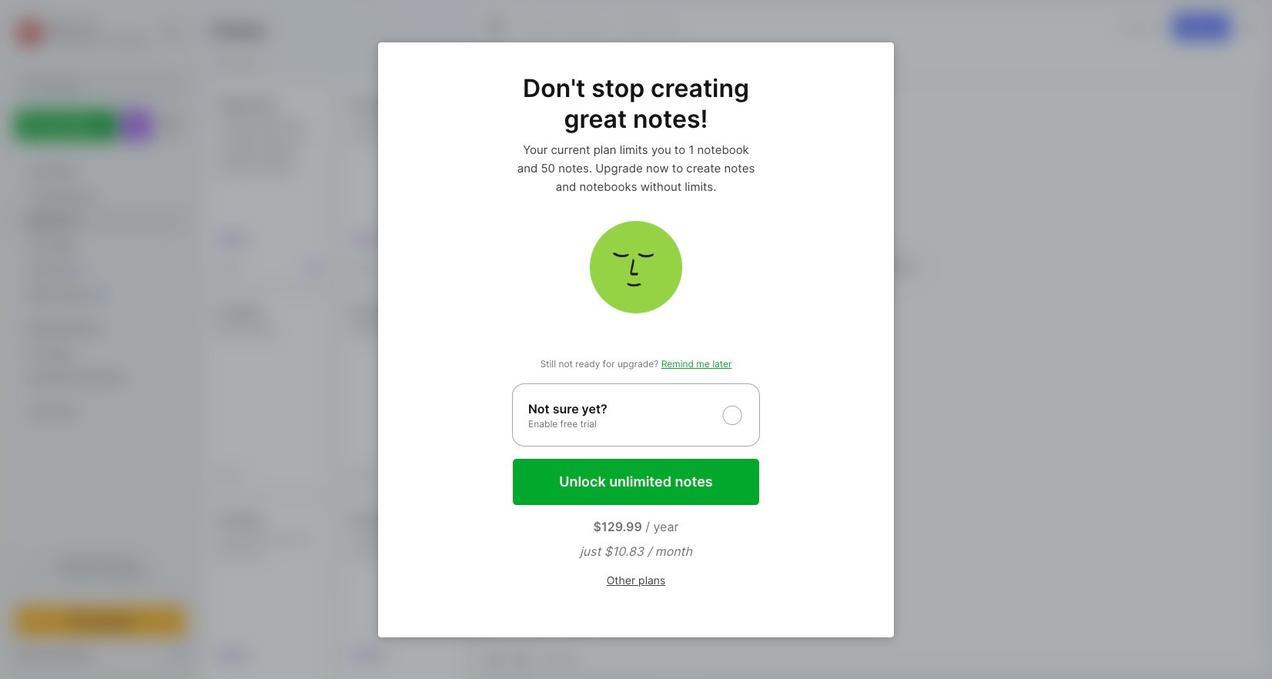Task type: locate. For each thing, give the bounding box(es) containing it.
dialog
[[378, 42, 894, 637]]

None search field
[[42, 76, 172, 95]]

main element
[[0, 0, 200, 679]]

tree
[[5, 150, 195, 533]]

expand notebooks image
[[20, 324, 29, 333]]

note window element
[[476, 5, 1268, 675]]

expand note image
[[488, 18, 506, 36]]

none search field inside main element
[[42, 76, 172, 95]]

None checkbox
[[512, 383, 760, 446]]

tree inside main element
[[5, 150, 195, 533]]



Task type: describe. For each thing, give the bounding box(es) containing it.
add tag image
[[512, 649, 531, 668]]

expand tags image
[[20, 349, 29, 358]]

add a reminder image
[[486, 649, 504, 668]]

Search text field
[[42, 79, 172, 93]]

Note Editor text field
[[477, 79, 1267, 642]]

happy face illustration image
[[590, 221, 682, 313]]



Task type: vqa. For each thing, say whether or not it's contained in the screenshot.
right calendar
no



